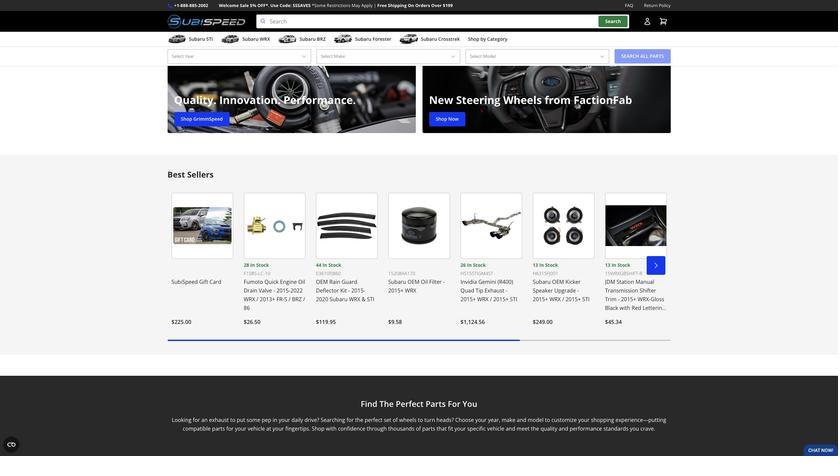Task type: describe. For each thing, give the bounding box(es) containing it.
26
[[460, 262, 466, 268]]

open widget image
[[3, 437, 19, 453]]

over
[[431, 2, 442, 8]]

subispeed gift card
[[171, 278, 221, 286]]

grimmspeed
[[193, 116, 223, 122]]

2015- inside the 44 in stock e3610fj860 oem rain guard deflector kit - 2015- 2020 subaru wrx & sti
[[351, 287, 365, 294]]

13 for jdm station manual transmission shifter trim - 2015+ wrx-gloss black with red lettering - 2015+ wrx
[[605, 262, 610, 268]]

a subaru wrx thumbnail image image
[[221, 34, 240, 44]]

put
[[237, 416, 245, 424]]

oem inside the 44 in stock e3610fj860 oem rain guard deflector kit - 2015- 2020 subaru wrx & sti
[[316, 278, 328, 286]]

confidence
[[338, 425, 365, 432]]

search input field
[[256, 14, 629, 28]]

your right in
[[279, 416, 290, 424]]

$1,124.56
[[460, 318, 485, 326]]

on
[[408, 2, 414, 8]]

filter
[[429, 278, 442, 286]]

/ inside 13 in stock h631sfj001 subaru oem kicker speaker upgrade - 2015+ wrx / 2015+ sti
[[562, 296, 564, 303]]

faq link
[[625, 2, 633, 9]]

looking
[[172, 416, 191, 424]]

shifter
[[640, 287, 656, 294]]

in
[[273, 416, 277, 424]]

upgrade
[[554, 287, 576, 294]]

standards
[[603, 425, 628, 432]]

subaru left forester
[[355, 36, 371, 42]]

888-
[[180, 2, 189, 8]]

with inside looking for an exhaust to put some pep in your daily drive? searching for the perfect set of wheels to turn heads? choose your year, make and model to customize your shopping experience—putting compatible parts for your vehicle at your fingertips. shop with confidence through thousands of parts that fit your specific vehicle and meet the quality and performance standards you crave.
[[326, 425, 337, 432]]

wrx inside 28 in stock f108s-lc-10 fumoto quick engine oil drain valve - 2015-2022 wrx / 2013+ fr-s / brz / 86
[[244, 296, 255, 303]]

invidia gemini (r400) quad tip exhaust - 2015+ wrx / 2015+ sti image
[[460, 193, 522, 259]]

gloss
[[651, 296, 664, 303]]

kicker
[[565, 278, 581, 286]]

meet
[[517, 425, 530, 432]]

gift
[[199, 278, 208, 286]]

wrx inside 15208aa170 subaru oem oil filter - 2015+ wrx
[[405, 287, 416, 294]]

15wrxgbshift-
[[605, 270, 640, 277]]

from
[[545, 93, 571, 107]]

that
[[437, 425, 447, 432]]

a subaru sti thumbnail image image
[[167, 34, 186, 44]]

subaru up the select year icon
[[299, 36, 316, 42]]

2 / from the left
[[289, 296, 291, 303]]

oem inside 15208aa170 subaru oem oil filter - 2015+ wrx
[[408, 278, 420, 286]]

in for jdm
[[612, 262, 616, 268]]

in for rain
[[323, 262, 327, 268]]

2002
[[198, 2, 208, 8]]

category
[[487, 36, 507, 42]]

- down black
[[605, 313, 607, 320]]

searching
[[321, 416, 345, 424]]

shop for shop by category
[[468, 36, 479, 42]]

shop grimmspeed
[[181, 116, 223, 122]]

shop by category button
[[468, 33, 507, 47]]

1 to from the left
[[230, 416, 235, 424]]

new
[[429, 93, 453, 107]]

tip
[[476, 287, 483, 294]]

card
[[210, 278, 221, 286]]

wheels
[[399, 416, 416, 424]]

code:
[[280, 2, 292, 8]]

stock for oem
[[545, 262, 558, 268]]

daily
[[291, 416, 303, 424]]

lettering
[[643, 304, 665, 312]]

at
[[266, 425, 271, 432]]

oil inside 28 in stock f108s-lc-10 fumoto quick engine oil drain valve - 2015-2022 wrx / 2013+ fr-s / brz / 86
[[298, 278, 305, 286]]

2015- inside 28 in stock f108s-lc-10 fumoto quick engine oil drain valve - 2015-2022 wrx / 2013+ fr-s / brz / 86
[[276, 287, 290, 294]]

shopping
[[591, 416, 614, 424]]

new steering wheels from factionfab
[[429, 93, 632, 107]]

sti inside 13 in stock h631sfj001 subaru oem kicker speaker upgrade - 2015+ wrx / 2015+ sti
[[582, 296, 590, 303]]

quality
[[540, 425, 557, 432]]

2015+ down transmission
[[621, 296, 636, 303]]

customize
[[551, 416, 577, 424]]

15208aa170
[[388, 270, 415, 277]]

subispeed
[[171, 278, 198, 286]]

*some
[[312, 2, 326, 8]]

a subaru forester thumbnail image image
[[334, 34, 352, 44]]

stock for jdm
[[617, 262, 630, 268]]

may
[[352, 2, 360, 8]]

kit
[[340, 287, 347, 294]]

exhaust
[[485, 287, 504, 294]]

select make image
[[450, 54, 456, 59]]

wrx inside 26 in stock hs15stigm4st invidia gemini (r400) quad tip exhaust - 2015+ wrx / 2015+ sti
[[477, 296, 489, 303]]

0 horizontal spatial of
[[393, 416, 398, 424]]

+1-888-885-2002 link
[[174, 2, 208, 9]]

0 horizontal spatial and
[[506, 425, 515, 432]]

2020
[[316, 296, 328, 303]]

sssave5
[[293, 2, 311, 8]]

wrx inside the 44 in stock e3610fj860 oem rain guard deflector kit - 2015- 2020 subaru wrx & sti
[[349, 296, 360, 303]]

exhaust
[[209, 416, 229, 424]]

shop by category
[[468, 36, 507, 42]]

parts
[[426, 398, 446, 409]]

steering
[[456, 93, 500, 107]]

quick
[[264, 278, 279, 286]]

shipping
[[388, 2, 407, 8]]

perfect
[[396, 398, 423, 409]]

subaru wrx button
[[221, 33, 270, 47]]

heads?
[[436, 416, 454, 424]]

use
[[270, 2, 278, 8]]

subaru crosstrek button
[[399, 33, 460, 47]]

subaru brz
[[299, 36, 326, 42]]

model
[[528, 416, 544, 424]]

2015+ down quad on the bottom right
[[460, 296, 476, 303]]

1 / from the left
[[256, 296, 258, 303]]

1 vertical spatial the
[[531, 425, 539, 432]]

trim
[[605, 296, 616, 303]]

performance
[[570, 425, 602, 432]]

your up the performance on the right of page
[[578, 416, 590, 424]]

performance.
[[283, 93, 356, 107]]

perfect
[[365, 416, 382, 424]]

now
[[448, 116, 459, 122]]

wheels
[[503, 93, 542, 107]]

shop inside looking for an exhaust to put some pep in your daily drive? searching for the perfect set of wheels to turn heads? choose your year, make and model to customize your shopping experience—putting compatible parts for your vehicle at your fingertips. shop with confidence through thousands of parts that fit your specific vehicle and meet the quality and performance standards you crave.
[[312, 425, 324, 432]]

2015+ down speaker on the bottom
[[533, 296, 548, 303]]

lc-
[[258, 270, 265, 277]]

2 to from the left
[[418, 416, 423, 424]]

f108s-
[[244, 270, 258, 277]]

|
[[374, 2, 376, 8]]

Select Make button
[[316, 49, 460, 64]]

your up specific in the bottom of the page
[[475, 416, 487, 424]]

crosstrek
[[438, 36, 460, 42]]

select year image
[[301, 54, 307, 59]]

fumoto quick engine oil drain valve - 2015-2022 wrx / 2013+ fr-s / brz / 86 image
[[244, 193, 305, 259]]

jdm
[[605, 278, 615, 286]]

shop now
[[436, 116, 459, 122]]

subaru oem oil filter - 2015+ wrx image
[[388, 193, 450, 259]]

3 to from the left
[[545, 416, 550, 424]]

oem inside 13 in stock h631sfj001 subaru oem kicker speaker upgrade - 2015+ wrx / 2015+ sti
[[552, 278, 564, 286]]

subaru left crosstrek
[[421, 36, 437, 42]]

0 horizontal spatial the
[[355, 416, 363, 424]]

1 horizontal spatial and
[[517, 416, 526, 424]]

sti inside the 44 in stock e3610fj860 oem rain guard deflector kit - 2015- 2020 subaru wrx & sti
[[367, 296, 374, 303]]

choose
[[455, 416, 474, 424]]

$199
[[443, 2, 453, 8]]

your down put
[[235, 425, 246, 432]]

2015+ down black
[[608, 313, 623, 320]]

jdm station manual transmission shifter trim - 2015+ wrx-gloss black with red lettering - 2015+ wrx image
[[605, 193, 667, 259]]

engine
[[280, 278, 297, 286]]



Task type: locate. For each thing, give the bounding box(es) containing it.
transmission
[[605, 287, 638, 294]]

wrx-
[[638, 296, 651, 303]]

wrx down drain
[[244, 296, 255, 303]]

shop down the quality.
[[181, 116, 192, 122]]

stock inside the 44 in stock e3610fj860 oem rain guard deflector kit - 2015- 2020 subaru wrx & sti
[[328, 262, 341, 268]]

vehicle down year,
[[487, 425, 504, 432]]

&
[[362, 296, 366, 303]]

fumoto
[[244, 278, 263, 286]]

oil up 2022
[[298, 278, 305, 286]]

4 in from the left
[[539, 262, 544, 268]]

in for 10
[[250, 262, 255, 268]]

subaru down kit
[[330, 296, 348, 303]]

5%
[[250, 2, 256, 8]]

1 horizontal spatial with
[[620, 304, 630, 312]]

2 horizontal spatial to
[[545, 416, 550, 424]]

13
[[533, 262, 538, 268], [605, 262, 610, 268]]

stock inside 13 in stock 15wrxgbshift-r jdm station manual transmission shifter trim - 2015+ wrx-gloss black with red lettering - 2015+ wrx
[[617, 262, 630, 268]]

sti left trim at right bottom
[[582, 296, 590, 303]]

and
[[517, 416, 526, 424], [506, 425, 515, 432], [559, 425, 568, 432]]

wrx down tip
[[477, 296, 489, 303]]

through
[[367, 425, 387, 432]]

set
[[384, 416, 391, 424]]

your right fit
[[454, 425, 466, 432]]

some
[[247, 416, 260, 424]]

0 horizontal spatial for
[[193, 416, 200, 424]]

shop inside shop by category dropdown button
[[468, 36, 479, 42]]

/ down exhaust
[[490, 296, 492, 303]]

2015+ down the 15208aa170
[[388, 287, 404, 294]]

in right 26
[[467, 262, 472, 268]]

and up meet
[[517, 416, 526, 424]]

brz inside subaru brz dropdown button
[[317, 36, 326, 42]]

2 horizontal spatial and
[[559, 425, 568, 432]]

policy
[[659, 2, 671, 8]]

13 inside 13 in stock h631sfj001 subaru oem kicker speaker upgrade - 2015+ wrx / 2015+ sti
[[533, 262, 538, 268]]

0 vertical spatial with
[[620, 304, 630, 312]]

in inside the 44 in stock e3610fj860 oem rain guard deflector kit - 2015- 2020 subaru wrx & sti
[[323, 262, 327, 268]]

sti
[[206, 36, 213, 42], [367, 296, 374, 303], [510, 296, 517, 303], [582, 296, 590, 303]]

of right set
[[393, 416, 398, 424]]

4 / from the left
[[490, 296, 492, 303]]

in right 28
[[250, 262, 255, 268]]

subaru sti
[[189, 36, 213, 42]]

sti right &
[[367, 296, 374, 303]]

1 horizontal spatial vehicle
[[487, 425, 504, 432]]

stock up hs15stigm4st at the right
[[473, 262, 486, 268]]

0 horizontal spatial 2015-
[[276, 287, 290, 294]]

oem down the 15208aa170
[[408, 278, 420, 286]]

- right trim at right bottom
[[618, 296, 620, 303]]

oem up the upgrade
[[552, 278, 564, 286]]

subaru forester
[[355, 36, 391, 42]]

0 vertical spatial brz
[[317, 36, 326, 42]]

86
[[244, 304, 250, 312]]

/ inside 26 in stock hs15stigm4st invidia gemini (r400) quad tip exhaust - 2015+ wrx / 2015+ sti
[[490, 296, 492, 303]]

1 horizontal spatial brz
[[317, 36, 326, 42]]

- inside the 44 in stock e3610fj860 oem rain guard deflector kit - 2015- 2020 subaru wrx & sti
[[348, 287, 350, 294]]

1 horizontal spatial 2015-
[[351, 287, 365, 294]]

0 horizontal spatial oil
[[298, 278, 305, 286]]

sti down (r400)
[[510, 296, 517, 303]]

subaru down subispeed logo
[[189, 36, 205, 42]]

oil left filter at the right bottom of page
[[421, 278, 428, 286]]

13 up h631sfj001
[[533, 262, 538, 268]]

oem up "deflector"
[[316, 278, 328, 286]]

apply
[[361, 2, 373, 8]]

2022
[[290, 287, 303, 294]]

for up 'confidence'
[[347, 416, 354, 424]]

885-
[[189, 2, 198, 8]]

faq
[[625, 2, 633, 8]]

speaker
[[533, 287, 553, 294]]

- down (r400)
[[506, 287, 507, 294]]

return policy link
[[644, 2, 671, 9]]

- inside 26 in stock hs15stigm4st invidia gemini (r400) quad tip exhaust - 2015+ wrx / 2015+ sti
[[506, 287, 507, 294]]

stock up h631sfj001
[[545, 262, 558, 268]]

subaru brz button
[[278, 33, 326, 47]]

subaru crosstrek
[[421, 36, 460, 42]]

shop left by
[[468, 36, 479, 42]]

subaru inside 13 in stock h631sfj001 subaru oem kicker speaker upgrade - 2015+ wrx / 2015+ sti
[[533, 278, 551, 286]]

e3610fj860
[[316, 270, 341, 277]]

return policy
[[644, 2, 671, 8]]

stock inside 28 in stock f108s-lc-10 fumoto quick engine oil drain valve - 2015-2022 wrx / 2013+ fr-s / brz / 86
[[256, 262, 269, 268]]

with
[[620, 304, 630, 312], [326, 425, 337, 432]]

a subaru crosstrek thumbnail image image
[[399, 34, 418, 44]]

13 inside 13 in stock 15wrxgbshift-r jdm station manual transmission shifter trim - 2015+ wrx-gloss black with red lettering - 2015+ wrx
[[605, 262, 610, 268]]

1 vehicle from the left
[[248, 425, 265, 432]]

/ left 2013+
[[256, 296, 258, 303]]

26 in stock hs15stigm4st invidia gemini (r400) quad tip exhaust - 2015+ wrx / 2015+ sti
[[460, 262, 517, 303]]

2015- up &
[[351, 287, 365, 294]]

5 / from the left
[[562, 296, 564, 303]]

shop now link
[[429, 112, 465, 126]]

parts
[[212, 425, 225, 432], [422, 425, 435, 432]]

- right kit
[[348, 287, 350, 294]]

stock for rain
[[328, 262, 341, 268]]

4 stock from the left
[[545, 262, 558, 268]]

for left 'an'
[[193, 416, 200, 424]]

for down exhaust on the bottom of page
[[226, 425, 234, 432]]

- inside 28 in stock f108s-lc-10 fumoto quick engine oil drain valve - 2015-2022 wrx / 2013+ fr-s / brz / 86
[[273, 287, 275, 294]]

find
[[361, 398, 377, 409]]

in inside 13 in stock h631sfj001 subaru oem kicker speaker upgrade - 2015+ wrx / 2015+ sti
[[539, 262, 544, 268]]

your down in
[[273, 425, 284, 432]]

28 in stock f108s-lc-10 fumoto quick engine oil drain valve - 2015-2022 wrx / 2013+ fr-s / brz / 86
[[244, 262, 305, 312]]

wrx down the 15208aa170
[[405, 287, 416, 294]]

1 horizontal spatial 13
[[605, 262, 610, 268]]

s
[[284, 296, 287, 303]]

subispeed gift card image
[[171, 193, 233, 259]]

subaru inside dropdown button
[[242, 36, 259, 42]]

wrx down red
[[625, 313, 636, 320]]

13 up 15wrxgbshift-
[[605, 262, 610, 268]]

subaru sti button
[[167, 33, 213, 47]]

2 2015- from the left
[[351, 287, 365, 294]]

you
[[630, 425, 639, 432]]

2015+ down the upgrade
[[566, 296, 581, 303]]

15208aa170 subaru oem oil filter - 2015+ wrx
[[388, 270, 445, 294]]

subaru oem kicker speaker upgrade - 2015+ wrx / 2015+ sti image
[[533, 193, 594, 259]]

free
[[377, 2, 387, 8]]

1 13 from the left
[[533, 262, 538, 268]]

to up quality
[[545, 416, 550, 424]]

station
[[617, 278, 634, 286]]

orders
[[415, 2, 430, 8]]

parts down turn
[[422, 425, 435, 432]]

- inside 13 in stock h631sfj001 subaru oem kicker speaker upgrade - 2015+ wrx / 2015+ sti
[[577, 287, 579, 294]]

1 parts from the left
[[212, 425, 225, 432]]

0 horizontal spatial vehicle
[[248, 425, 265, 432]]

thousands
[[388, 425, 414, 432]]

the down model on the right bottom of the page
[[531, 425, 539, 432]]

stock inside 13 in stock h631sfj001 subaru oem kicker speaker upgrade - 2015+ wrx / 2015+ sti
[[545, 262, 558, 268]]

stock for gemini
[[473, 262, 486, 268]]

/ down the upgrade
[[562, 296, 564, 303]]

fr-
[[276, 296, 284, 303]]

gemini
[[478, 278, 496, 286]]

13 in stock 15wrxgbshift-r jdm station manual transmission shifter trim - 2015+ wrx-gloss black with red lettering - 2015+ wrx
[[605, 262, 665, 320]]

1 horizontal spatial oem
[[408, 278, 420, 286]]

1 2015- from the left
[[276, 287, 290, 294]]

0 horizontal spatial 13
[[533, 262, 538, 268]]

1 horizontal spatial the
[[531, 425, 539, 432]]

a subaru brz thumbnail image image
[[278, 34, 297, 44]]

the
[[379, 398, 394, 409]]

in inside 13 in stock 15wrxgbshift-r jdm station manual transmission shifter trim - 2015+ wrx-gloss black with red lettering - 2015+ wrx
[[612, 262, 616, 268]]

1 stock from the left
[[256, 262, 269, 268]]

1 vertical spatial with
[[326, 425, 337, 432]]

1 horizontal spatial for
[[226, 425, 234, 432]]

3 / from the left
[[303, 296, 305, 303]]

$26.50
[[244, 318, 260, 326]]

5 in from the left
[[612, 262, 616, 268]]

and down the make
[[506, 425, 515, 432]]

1 vertical spatial of
[[416, 425, 421, 432]]

wrx inside 13 in stock h631sfj001 subaru oem kicker speaker upgrade - 2015+ wrx / 2015+ sti
[[549, 296, 561, 303]]

shop left now
[[436, 116, 447, 122]]

with left red
[[620, 304, 630, 312]]

1 horizontal spatial parts
[[422, 425, 435, 432]]

2 vehicle from the left
[[487, 425, 504, 432]]

shop down drive?
[[312, 425, 324, 432]]

you
[[463, 398, 477, 409]]

search
[[605, 18, 621, 25]]

10
[[265, 270, 270, 277]]

2015- up s
[[276, 287, 290, 294]]

$119.95
[[316, 318, 336, 326]]

sti inside 26 in stock hs15stigm4st invidia gemini (r400) quad tip exhaust - 2015+ wrx / 2015+ sti
[[510, 296, 517, 303]]

2015+ inside 15208aa170 subaru oem oil filter - 2015+ wrx
[[388, 287, 404, 294]]

with inside 13 in stock 15wrxgbshift-r jdm station manual transmission shifter trim - 2015+ wrx-gloss black with red lettering - 2015+ wrx
[[620, 304, 630, 312]]

wrx down the upgrade
[[549, 296, 561, 303]]

13 in stock h631sfj001 subaru oem kicker speaker upgrade - 2015+ wrx / 2015+ sti
[[533, 262, 590, 303]]

wrx inside 13 in stock 15wrxgbshift-r jdm station manual transmission shifter trim - 2015+ wrx-gloss black with red lettering - 2015+ wrx
[[625, 313, 636, 320]]

and down customize
[[559, 425, 568, 432]]

in inside 26 in stock hs15stigm4st invidia gemini (r400) quad tip exhaust - 2015+ wrx / 2015+ sti
[[467, 262, 472, 268]]

r
[[640, 270, 642, 277]]

vehicle down some on the left
[[248, 425, 265, 432]]

for
[[448, 398, 460, 409]]

1 oil from the left
[[298, 278, 305, 286]]

year,
[[488, 416, 500, 424]]

in
[[250, 262, 255, 268], [323, 262, 327, 268], [467, 262, 472, 268], [539, 262, 544, 268], [612, 262, 616, 268]]

subaru inside 15208aa170 subaru oem oil filter - 2015+ wrx
[[388, 278, 406, 286]]

2 stock from the left
[[328, 262, 341, 268]]

oem rain guard deflector kit - 2015-2020 subaru wrx & sti image
[[316, 193, 378, 259]]

brz inside 28 in stock f108s-lc-10 fumoto quick engine oil drain valve - 2015-2022 wrx / 2013+ fr-s / brz / 86
[[292, 296, 302, 303]]

to left put
[[230, 416, 235, 424]]

0 vertical spatial the
[[355, 416, 363, 424]]

2015+ down exhaust
[[493, 296, 509, 303]]

oil inside 15208aa170 subaru oem oil filter - 2015+ wrx
[[421, 278, 428, 286]]

Select Year button
[[167, 49, 311, 64]]

3 stock from the left
[[473, 262, 486, 268]]

wrx inside subaru wrx dropdown button
[[260, 36, 270, 42]]

sti inside dropdown button
[[206, 36, 213, 42]]

experience—putting
[[615, 416, 666, 424]]

shop inside shop grimmspeed link
[[181, 116, 192, 122]]

subaru forester button
[[334, 33, 391, 47]]

- right filter at the right bottom of page
[[443, 278, 445, 286]]

0 horizontal spatial with
[[326, 425, 337, 432]]

- down kicker
[[577, 287, 579, 294]]

search button
[[598, 16, 628, 27]]

wrx left &
[[349, 296, 360, 303]]

stock up e3610fj860
[[328, 262, 341, 268]]

subaru down the 15208aa170
[[388, 278, 406, 286]]

0 vertical spatial of
[[393, 416, 398, 424]]

the
[[355, 416, 363, 424], [531, 425, 539, 432]]

1 vertical spatial brz
[[292, 296, 302, 303]]

in inside 28 in stock f108s-lc-10 fumoto quick engine oil drain valve - 2015-2022 wrx / 2013+ fr-s / brz / 86
[[250, 262, 255, 268]]

2 horizontal spatial for
[[347, 416, 354, 424]]

2 in from the left
[[323, 262, 327, 268]]

sti down subispeed logo
[[206, 36, 213, 42]]

- right 'valve'
[[273, 287, 275, 294]]

stock up 15wrxgbshift-
[[617, 262, 630, 268]]

stock inside 26 in stock hs15stigm4st invidia gemini (r400) quad tip exhaust - 2015+ wrx / 2015+ sti
[[473, 262, 486, 268]]

0 horizontal spatial brz
[[292, 296, 302, 303]]

make
[[502, 416, 515, 424]]

sale
[[240, 2, 249, 8]]

forester
[[372, 36, 391, 42]]

1 horizontal spatial oil
[[421, 278, 428, 286]]

subispeed logo image
[[167, 14, 245, 28]]

1 oem from the left
[[316, 278, 328, 286]]

subaru inside the 44 in stock e3610fj860 oem rain guard deflector kit - 2015- 2020 subaru wrx & sti
[[330, 296, 348, 303]]

0 horizontal spatial oem
[[316, 278, 328, 286]]

brz left a subaru forester thumbnail image
[[317, 36, 326, 42]]

restrictions
[[327, 2, 351, 8]]

1 horizontal spatial to
[[418, 416, 423, 424]]

shop inside shop now link
[[436, 116, 447, 122]]

5 stock from the left
[[617, 262, 630, 268]]

$225.00
[[171, 318, 191, 326]]

3 in from the left
[[467, 262, 472, 268]]

welcome
[[219, 2, 239, 8]]

+1-888-885-2002
[[174, 2, 208, 8]]

with down searching
[[326, 425, 337, 432]]

in up h631sfj001
[[539, 262, 544, 268]]

factionfab
[[574, 93, 632, 107]]

/
[[256, 296, 258, 303], [289, 296, 291, 303], [303, 296, 305, 303], [490, 296, 492, 303], [562, 296, 564, 303]]

in right 44
[[323, 262, 327, 268]]

best sellers
[[167, 169, 214, 180]]

stock for 10
[[256, 262, 269, 268]]

button image
[[643, 17, 651, 25]]

in for gemini
[[467, 262, 472, 268]]

/ right s
[[289, 296, 291, 303]]

stock up 'lc-' at left
[[256, 262, 269, 268]]

subaru up speaker on the bottom
[[533, 278, 551, 286]]

13 for subaru oem kicker speaker upgrade - 2015+ wrx / 2015+ sti
[[533, 262, 538, 268]]

2 oil from the left
[[421, 278, 428, 286]]

28
[[244, 262, 249, 268]]

-
[[443, 278, 445, 286], [273, 287, 275, 294], [348, 287, 350, 294], [506, 287, 507, 294], [577, 287, 579, 294], [618, 296, 620, 303], [605, 313, 607, 320]]

1 horizontal spatial of
[[416, 425, 421, 432]]

find the perfect parts for you
[[361, 398, 477, 409]]

subaru right a subaru wrx thumbnail image
[[242, 36, 259, 42]]

to left turn
[[418, 416, 423, 424]]

fingertips.
[[285, 425, 310, 432]]

- inside 15208aa170 subaru oem oil filter - 2015+ wrx
[[443, 278, 445, 286]]

/ left the 2020
[[303, 296, 305, 303]]

in up 15wrxgbshift-
[[612, 262, 616, 268]]

the up 'confidence'
[[355, 416, 363, 424]]

2 13 from the left
[[605, 262, 610, 268]]

of down wheels
[[416, 425, 421, 432]]

in for oem
[[539, 262, 544, 268]]

specific
[[467, 425, 486, 432]]

2015+
[[388, 287, 404, 294], [460, 296, 476, 303], [493, 296, 509, 303], [533, 296, 548, 303], [566, 296, 581, 303], [621, 296, 636, 303], [608, 313, 623, 320]]

brz down 2022
[[292, 296, 302, 303]]

shop for shop grimmspeed
[[181, 116, 192, 122]]

pep
[[262, 416, 271, 424]]

2 parts from the left
[[422, 425, 435, 432]]

0 horizontal spatial parts
[[212, 425, 225, 432]]

2015-
[[276, 287, 290, 294], [351, 287, 365, 294]]

0 horizontal spatial to
[[230, 416, 235, 424]]

1 in from the left
[[250, 262, 255, 268]]

shop
[[468, 36, 479, 42], [181, 116, 192, 122], [436, 116, 447, 122], [312, 425, 324, 432]]

select model image
[[600, 54, 605, 59]]

subaru
[[189, 36, 205, 42], [242, 36, 259, 42], [299, 36, 316, 42], [355, 36, 371, 42], [421, 36, 437, 42], [388, 278, 406, 286], [533, 278, 551, 286], [330, 296, 348, 303]]

3 oem from the left
[[552, 278, 564, 286]]

2 oem from the left
[[408, 278, 420, 286]]

shop for shop now
[[436, 116, 447, 122]]

2 horizontal spatial oem
[[552, 278, 564, 286]]

wrx left a subaru brz thumbnail image
[[260, 36, 270, 42]]

Select Model button
[[466, 49, 609, 64]]

parts down exhaust on the bottom of page
[[212, 425, 225, 432]]



Task type: vqa. For each thing, say whether or not it's contained in the screenshot.


